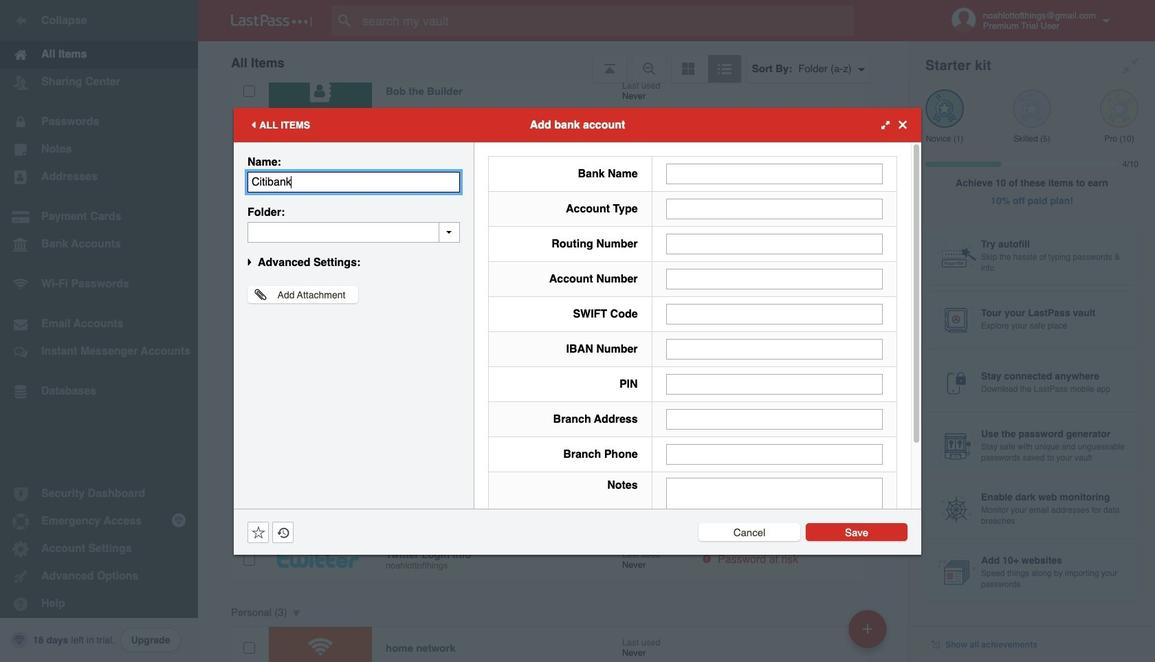 Task type: describe. For each thing, give the bounding box(es) containing it.
lastpass image
[[231, 14, 312, 27]]

new item image
[[863, 624, 873, 634]]

Search search field
[[332, 6, 881, 36]]

search my vault text field
[[332, 6, 881, 36]]

vault options navigation
[[198, 41, 909, 83]]

new item navigation
[[844, 606, 896, 662]]



Task type: locate. For each thing, give the bounding box(es) containing it.
dialog
[[234, 108, 922, 572]]

main navigation navigation
[[0, 0, 198, 662]]

None text field
[[666, 234, 883, 254], [666, 269, 883, 289], [666, 304, 883, 324], [666, 339, 883, 359], [666, 444, 883, 465], [666, 478, 883, 563], [666, 234, 883, 254], [666, 269, 883, 289], [666, 304, 883, 324], [666, 339, 883, 359], [666, 444, 883, 465], [666, 478, 883, 563]]

None text field
[[666, 163, 883, 184], [248, 172, 460, 192], [666, 198, 883, 219], [248, 222, 460, 242], [666, 374, 883, 395], [666, 409, 883, 430], [666, 163, 883, 184], [248, 172, 460, 192], [666, 198, 883, 219], [248, 222, 460, 242], [666, 374, 883, 395], [666, 409, 883, 430]]



Task type: vqa. For each thing, say whether or not it's contained in the screenshot.
New item Element
no



